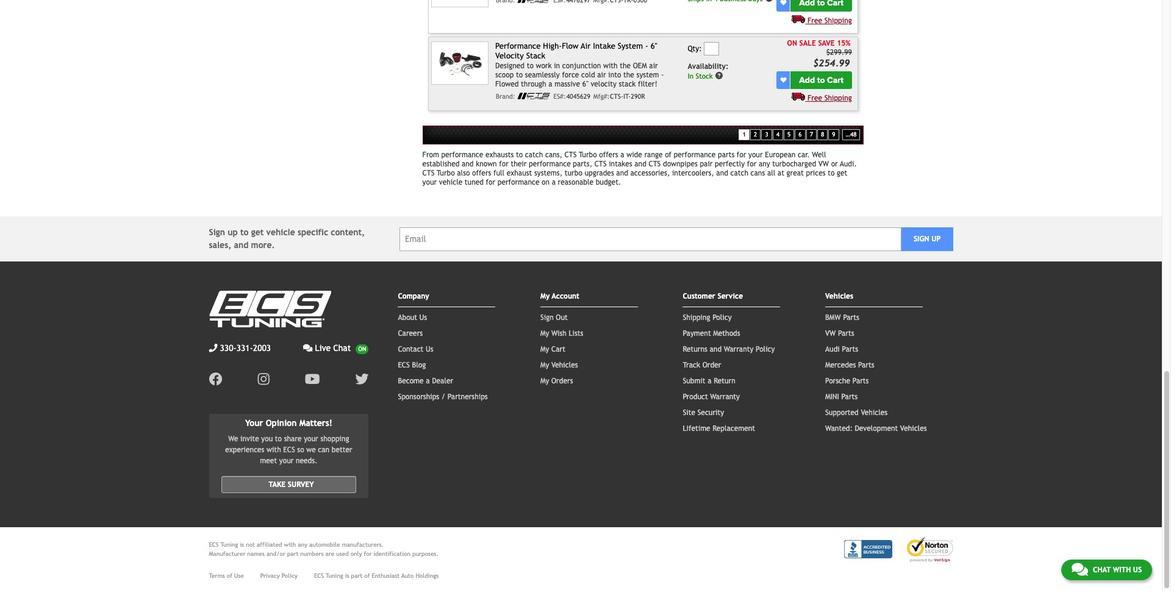 Task type: locate. For each thing, give the bounding box(es) containing it.
with inside chat with us link
[[1113, 566, 1131, 575]]

of left enthusiast
[[364, 573, 370, 580]]

and down intakes
[[616, 169, 628, 178]]

comments image
[[1072, 562, 1088, 577]]

2 cts - corporate logo image from the top
[[518, 93, 551, 99]]

0 horizontal spatial sign
[[209, 228, 225, 238]]

the up stack
[[623, 71, 634, 79]]

2 vertical spatial shipping
[[683, 314, 710, 322]]

us right contact
[[426, 346, 433, 354]]

1 horizontal spatial policy
[[713, 314, 732, 322]]

add
[[799, 75, 815, 85]]

6"
[[651, 42, 658, 51], [582, 80, 589, 88]]

chat right comments image
[[1093, 566, 1111, 575]]

free shipping down add to cart button
[[808, 94, 852, 102]]

shipping for 1st free shipping icon
[[825, 16, 852, 25]]

parts down porsche parts
[[842, 393, 858, 402]]

1 free shipping image from the top
[[791, 14, 805, 23]]

0 horizontal spatial part
[[287, 551, 299, 558]]

shipping up "15%"
[[825, 16, 852, 25]]

part right and/or
[[287, 551, 299, 558]]

parts for porsche parts
[[853, 377, 869, 386]]

0 horizontal spatial policy
[[282, 573, 298, 580]]

offers
[[599, 151, 618, 159], [472, 169, 491, 178]]

a left return
[[708, 377, 712, 386]]

1 vertical spatial cart
[[551, 346, 565, 354]]

shipping
[[825, 16, 852, 25], [825, 94, 852, 102], [683, 314, 710, 322]]

0 vertical spatial free shipping
[[808, 16, 852, 25]]

on sale save 15% $299.99 $254.99
[[787, 39, 852, 68]]

cts down established
[[423, 169, 435, 178]]

0 vertical spatial catch
[[525, 151, 543, 159]]

to inside we invite you to share your shopping experiences with ecs so we can better meet your needs.
[[275, 435, 282, 444]]

1 horizontal spatial get
[[837, 169, 848, 178]]

tuning for part
[[326, 573, 343, 580]]

my wish lists link
[[540, 330, 583, 338]]

6 link
[[795, 129, 806, 141]]

sign inside sign up to get vehicle specific content, sales, and more.
[[209, 228, 225, 238]]

free shipping up save at the right top of page
[[808, 16, 852, 25]]

1 horizontal spatial chat
[[1093, 566, 1111, 575]]

0 vertical spatial us
[[419, 314, 427, 322]]

0 vertical spatial free shipping image
[[791, 14, 805, 23]]

intercoolers,
[[672, 169, 714, 178]]

cts up upgrades at the top of page
[[595, 160, 607, 169]]

0 vertical spatial vw
[[819, 160, 829, 169]]

2 my from the top
[[540, 330, 549, 338]]

the up into
[[620, 61, 631, 70]]

1 free from the top
[[808, 16, 822, 25]]

1 vertical spatial offers
[[472, 169, 491, 178]]

bmw parts link
[[825, 314, 859, 322]]

on
[[542, 178, 550, 187]]

stock
[[696, 71, 713, 80]]

velocity
[[591, 80, 617, 88]]

cts - corporate logo image
[[518, 0, 551, 3], [518, 93, 551, 99]]

the
[[620, 61, 631, 70], [623, 71, 634, 79]]

ecs for ecs blog
[[398, 361, 410, 370]]

mfg#:
[[593, 93, 610, 100]]

1 vertical spatial free shipping image
[[791, 92, 805, 100]]

turbo
[[579, 151, 597, 159], [437, 169, 455, 178]]

shipping down add to cart button
[[825, 94, 852, 102]]

sign inside button
[[914, 235, 929, 244]]

is inside ecs tuning is not affiliated with any automobile manufacturers. manufacturer names and/or part numbers are used only for identification purposes.
[[240, 542, 244, 549]]

ecs inside ecs tuning is not affiliated with any automobile manufacturers. manufacturer names and/or part numbers are used only for identification purposes.
[[209, 542, 219, 549]]

designed
[[495, 61, 525, 70]]

0 horizontal spatial get
[[251, 228, 264, 238]]

free up sale at the right of page
[[808, 16, 822, 25]]

my up my vehicles link
[[540, 346, 549, 354]]

on
[[787, 39, 797, 48]]

account
[[552, 292, 579, 301]]

performance down exhaust
[[498, 178, 540, 187]]

any inside ecs tuning is not affiliated with any automobile manufacturers. manufacturer names and/or part numbers are used only for identification purposes.
[[298, 542, 307, 549]]

1 vertical spatial free
[[808, 94, 822, 102]]

1 horizontal spatial question sign image
[[765, 0, 774, 2]]

1 vertical spatial shipping
[[825, 94, 852, 102]]

warranty down methods
[[724, 346, 754, 354]]

my for my wish lists
[[540, 330, 549, 338]]

air
[[649, 61, 658, 70], [597, 71, 606, 79]]

turbo up the parts,
[[579, 151, 597, 159]]

331-
[[236, 344, 253, 353]]

es#4045629 - cts-it-290r - performance high-flow air intake system - 6" velocity stack  - designed to work in conjunction with the oem air scoop to seamlessly force cold air into the system - flowed through a massive 6" velocity stack filter! - cts - audi image
[[431, 42, 489, 85]]

upgrades
[[585, 169, 614, 178]]

cart down "wish"
[[551, 346, 565, 354]]

with up and/or
[[284, 542, 296, 549]]

1 vertical spatial vehicle
[[266, 228, 295, 238]]

my vehicles link
[[540, 361, 578, 370]]

0 vertical spatial any
[[759, 160, 770, 169]]

add to wish list image
[[781, 0, 787, 6], [781, 77, 787, 83]]

auto
[[401, 573, 414, 580]]

2 horizontal spatial of
[[665, 151, 672, 159]]

0 vertical spatial cts - corporate logo image
[[518, 0, 551, 3]]

1 vertical spatial -
[[661, 71, 664, 79]]

1 vertical spatial add to wish list image
[[781, 77, 787, 83]]

tuning down are
[[326, 573, 343, 580]]

privacy policy link
[[260, 572, 298, 581]]

mini parts link
[[825, 393, 858, 402]]

share
[[284, 435, 302, 444]]

performance up pair
[[674, 151, 716, 159]]

any up numbers
[[298, 542, 307, 549]]

of left use
[[227, 573, 232, 580]]

1 vertical spatial turbo
[[437, 169, 455, 178]]

parts for audi parts
[[842, 346, 858, 354]]

we
[[306, 446, 316, 455]]

supported vehicles
[[825, 409, 888, 418]]

facebook logo image
[[209, 373, 222, 386]]

affiliated
[[257, 542, 282, 549]]

1 vertical spatial cts - corporate logo image
[[518, 93, 551, 99]]

0 horizontal spatial -
[[645, 42, 648, 51]]

1 horizontal spatial any
[[759, 160, 770, 169]]

warranty down return
[[710, 393, 740, 402]]

0 horizontal spatial air
[[597, 71, 606, 79]]

matters!
[[299, 419, 332, 428]]

get
[[837, 169, 848, 178], [251, 228, 264, 238]]

0 horizontal spatial any
[[298, 542, 307, 549]]

my left orders
[[540, 377, 549, 386]]

offers up intakes
[[599, 151, 618, 159]]

and
[[462, 160, 474, 169], [635, 160, 647, 169], [616, 169, 628, 178], [716, 169, 728, 178], [234, 241, 249, 250], [710, 346, 722, 354]]

live chat link
[[303, 342, 369, 355]]

twitter logo image
[[355, 373, 369, 386]]

from
[[423, 151, 439, 159]]

tuning up manufacturer
[[221, 542, 238, 549]]

1 vertical spatial any
[[298, 542, 307, 549]]

catch up their
[[525, 151, 543, 159]]

numbers
[[300, 551, 324, 558]]

vw down well
[[819, 160, 829, 169]]

stack
[[619, 80, 636, 88]]

porsche parts link
[[825, 377, 869, 386]]

vehicle inside from performance exhausts to catch cans, cts turbo offers a wide range of performance parts for your european car. well established and known for their performance parts, cts intakes and cts downpipes pair perfectly for any turbocharged vw or audi. cts turbo also offers full exhaust systems, turbo upgrades and accessories, intercoolers, and catch cans all at great prices to get your vehicle tuned for performance on a reasonable budget.
[[439, 178, 463, 187]]

porsche parts
[[825, 377, 869, 386]]

0 vertical spatial is
[[240, 542, 244, 549]]

shipping up payment
[[683, 314, 710, 322]]

5 my from the top
[[540, 377, 549, 386]]

bmw
[[825, 314, 841, 322]]

vehicles up bmw parts link
[[825, 292, 854, 301]]

to
[[527, 61, 534, 70], [516, 71, 523, 79], [817, 75, 825, 85], [516, 151, 523, 159], [828, 169, 835, 178], [240, 228, 249, 238], [275, 435, 282, 444]]

parts for mini parts
[[842, 393, 858, 402]]

0 vertical spatial question sign image
[[765, 0, 774, 2]]

track order
[[683, 361, 721, 370]]

turbo
[[565, 169, 582, 178]]

parts,
[[573, 160, 592, 169]]

exhausts
[[486, 151, 514, 159]]

1 vertical spatial get
[[251, 228, 264, 238]]

4
[[776, 131, 780, 138]]

us right about
[[419, 314, 427, 322]]

free shipping image up on
[[791, 14, 805, 23]]

flow
[[562, 42, 579, 51]]

up inside button
[[932, 235, 941, 244]]

replacement
[[713, 425, 755, 433]]

performance up "systems,"
[[529, 160, 571, 169]]

and right sales,
[[234, 241, 249, 250]]

air up system
[[649, 61, 658, 70]]

turbo down established
[[437, 169, 455, 178]]

sign for sign out
[[540, 314, 554, 322]]

1 horizontal spatial cart
[[827, 75, 844, 85]]

parts down the mercedes parts
[[853, 377, 869, 386]]

0 horizontal spatial is
[[240, 542, 244, 549]]

1 link
[[739, 129, 750, 141]]

high-
[[543, 42, 562, 51]]

to inside button
[[817, 75, 825, 85]]

1 my from the top
[[540, 292, 550, 301]]

parts down the bmw parts
[[838, 330, 854, 338]]

track
[[683, 361, 700, 370]]

is
[[240, 542, 244, 549], [345, 573, 349, 580]]

lists
[[569, 330, 583, 338]]

we invite you to share your shopping experiences with ecs so we can better meet your needs.
[[225, 435, 352, 466]]

0 vertical spatial turbo
[[579, 151, 597, 159]]

330-331-2003 link
[[209, 342, 271, 355]]

1 horizontal spatial tuning
[[326, 573, 343, 580]]

2 horizontal spatial sign
[[914, 235, 929, 244]]

0 horizontal spatial catch
[[525, 151, 543, 159]]

1 vertical spatial us
[[426, 346, 433, 354]]

9
[[832, 131, 835, 138]]

a left dealer
[[426, 377, 430, 386]]

performance up also at left
[[441, 151, 483, 159]]

0 horizontal spatial of
[[227, 573, 232, 580]]

ecs left so
[[283, 446, 295, 455]]

vehicle up "more."
[[266, 228, 295, 238]]

used
[[336, 551, 349, 558]]

1 cts - corporate logo image from the top
[[518, 0, 551, 3]]

my left account
[[540, 292, 550, 301]]

1 horizontal spatial turbo
[[579, 151, 597, 159]]

up inside sign up to get vehicle specific content, sales, and more.
[[228, 228, 238, 238]]

6" right system
[[651, 42, 658, 51]]

parts up porsche parts
[[858, 361, 875, 370]]

0 horizontal spatial up
[[228, 228, 238, 238]]

is left not
[[240, 542, 244, 549]]

0 horizontal spatial tuning
[[221, 542, 238, 549]]

0 horizontal spatial question sign image
[[715, 71, 724, 80]]

None text field
[[704, 42, 719, 56]]

0 vertical spatial tuning
[[221, 542, 238, 549]]

1 vertical spatial part
[[351, 573, 363, 580]]

with inside we invite you to share your shopping experiences with ecs so we can better meet your needs.
[[267, 446, 281, 455]]

1 horizontal spatial air
[[649, 61, 658, 70]]

cts - corporate logo image up performance
[[518, 0, 551, 3]]

2 add to wish list image from the top
[[781, 77, 787, 83]]

for down manufacturers.
[[364, 551, 372, 558]]

vw parts
[[825, 330, 854, 338]]

1 horizontal spatial vehicle
[[439, 178, 463, 187]]

1 vertical spatial is
[[345, 573, 349, 580]]

intakes
[[609, 160, 632, 169]]

to inside sign up to get vehicle specific content, sales, and more.
[[240, 228, 249, 238]]

3 my from the top
[[540, 346, 549, 354]]

vw inside from performance exhausts to catch cans, cts turbo offers a wide range of performance parts for your european car. well established and known for their performance parts, cts intakes and cts downpipes pair perfectly for any turbocharged vw or audi. cts turbo also offers full exhaust systems, turbo upgrades and accessories, intercoolers, and catch cans all at great prices to get your vehicle tuned for performance on a reasonable budget.
[[819, 160, 829, 169]]

7
[[810, 131, 813, 138]]

cans,
[[545, 151, 562, 159]]

1 horizontal spatial sign
[[540, 314, 554, 322]]

wanted: development vehicles
[[825, 425, 927, 433]]

1 horizontal spatial is
[[345, 573, 349, 580]]

mercedes parts link
[[825, 361, 875, 370]]

0 vertical spatial part
[[287, 551, 299, 558]]

15%
[[837, 39, 851, 48]]

my left "wish"
[[540, 330, 549, 338]]

question sign image
[[765, 0, 774, 2], [715, 71, 724, 80]]

3
[[765, 131, 768, 138]]

with up into
[[603, 61, 618, 70]]

downpipes
[[663, 160, 698, 169]]

identification
[[374, 551, 411, 558]]

0 vertical spatial shipping
[[825, 16, 852, 25]]

free shipping image
[[791, 14, 805, 23], [791, 92, 805, 100]]

1 vertical spatial catch
[[730, 169, 748, 178]]

us for contact us
[[426, 346, 433, 354]]

vehicle inside sign up to get vehicle specific content, sales, and more.
[[266, 228, 295, 238]]

is for not
[[240, 542, 244, 549]]

about us link
[[398, 314, 427, 322]]

a up intakes
[[621, 151, 624, 159]]

vehicles
[[825, 292, 854, 301], [551, 361, 578, 370], [861, 409, 888, 418], [900, 425, 927, 433]]

with up meet
[[267, 446, 281, 455]]

parts up the mercedes parts
[[842, 346, 858, 354]]

ecs up manufacturer
[[209, 542, 219, 549]]

1 vertical spatial air
[[597, 71, 606, 79]]

0 vertical spatial cart
[[827, 75, 844, 85]]

sign out
[[540, 314, 568, 322]]

cts - corporate logo image down through
[[518, 93, 551, 99]]

my wish lists
[[540, 330, 583, 338]]

0 vertical spatial warranty
[[724, 346, 754, 354]]

vw up audi
[[825, 330, 836, 338]]

0 horizontal spatial 6"
[[582, 80, 589, 88]]

needs.
[[296, 457, 318, 466]]

get up "more."
[[251, 228, 264, 238]]

2 free shipping from the top
[[808, 94, 852, 102]]

2 horizontal spatial policy
[[756, 346, 775, 354]]

of right range
[[665, 151, 672, 159]]

1 horizontal spatial of
[[364, 573, 370, 580]]

get inside sign up to get vehicle specific content, sales, and more.
[[251, 228, 264, 238]]

performance high-flow air intake system - 6" velocity stack designed to work in conjunction with the oem air scoop to seamlessly force cold air into the system - flowed through a massive 6" velocity stack filter!
[[495, 42, 664, 88]]

up for sign up to get vehicle specific content, sales, and more.
[[228, 228, 238, 238]]

parts
[[718, 151, 735, 159]]

sign for sign up
[[914, 235, 929, 244]]

0 vertical spatial the
[[620, 61, 631, 70]]

a down the seamlessly
[[549, 80, 552, 88]]

1 vertical spatial 6"
[[582, 80, 589, 88]]

1 vertical spatial tuning
[[326, 573, 343, 580]]

0 vertical spatial policy
[[713, 314, 732, 322]]

porsche
[[825, 377, 850, 386]]

free
[[808, 16, 822, 25], [808, 94, 822, 102]]

0 vertical spatial air
[[649, 61, 658, 70]]

5
[[788, 131, 791, 138]]

my for my account
[[540, 292, 550, 301]]

2 vertical spatial policy
[[282, 573, 298, 580]]

and up 'order'
[[710, 346, 722, 354]]

your down established
[[423, 178, 437, 187]]

vehicle down also at left
[[439, 178, 463, 187]]

0 vertical spatial get
[[837, 169, 848, 178]]

part down "only" at the left of page
[[351, 573, 363, 580]]

ecs left blog
[[398, 361, 410, 370]]

parts right bmw on the right bottom
[[843, 314, 859, 322]]

1 horizontal spatial offers
[[599, 151, 618, 159]]

0 vertical spatial vehicle
[[439, 178, 463, 187]]

0 horizontal spatial chat
[[333, 344, 351, 353]]

1 vertical spatial free shipping
[[808, 94, 852, 102]]

free shipping image down the add
[[791, 92, 805, 100]]

save
[[818, 39, 835, 48]]

0 vertical spatial free
[[808, 16, 822, 25]]

free down add to cart
[[808, 94, 822, 102]]

4 my from the top
[[540, 361, 549, 370]]

2003
[[253, 344, 271, 353]]

with inside 'performance high-flow air intake system - 6" velocity stack designed to work in conjunction with the oem air scoop to seamlessly force cold air into the system - flowed through a massive 6" velocity stack filter!'
[[603, 61, 618, 70]]

cts up the parts,
[[565, 151, 577, 159]]

1 add to wish list image from the top
[[781, 0, 787, 6]]

parts
[[843, 314, 859, 322], [838, 330, 854, 338], [842, 346, 858, 354], [858, 361, 875, 370], [853, 377, 869, 386], [842, 393, 858, 402]]

tuning inside ecs tuning is not affiliated with any automobile manufacturers. manufacturer names and/or part numbers are used only for identification purposes.
[[221, 542, 238, 549]]

your up 'cans'
[[749, 151, 763, 159]]

catch down perfectly
[[730, 169, 748, 178]]

0 vertical spatial add to wish list image
[[781, 0, 787, 6]]

offers down known
[[472, 169, 491, 178]]

is down used
[[345, 573, 349, 580]]

my for my vehicles
[[540, 361, 549, 370]]

cart inside button
[[827, 75, 844, 85]]

get down audi.
[[837, 169, 848, 178]]

vehicles up wanted: development vehicles link
[[861, 409, 888, 418]]

1 horizontal spatial up
[[932, 235, 941, 244]]

any up 'cans'
[[759, 160, 770, 169]]

8 link
[[817, 129, 828, 141]]

1 free shipping from the top
[[808, 16, 852, 25]]

ecs down numbers
[[314, 573, 324, 580]]

air up velocity
[[597, 71, 606, 79]]

us right comments image
[[1133, 566, 1142, 575]]

all
[[767, 169, 776, 178]]

cart down $254.99
[[827, 75, 844, 85]]

with right comments image
[[1113, 566, 1131, 575]]

1 horizontal spatial 6"
[[651, 42, 658, 51]]

6" down cold
[[582, 80, 589, 88]]

my down my cart link in the left of the page
[[540, 361, 549, 370]]

also
[[457, 169, 470, 178]]

partnerships
[[448, 393, 488, 402]]

0 horizontal spatial vehicle
[[266, 228, 295, 238]]

1 vertical spatial question sign image
[[715, 71, 724, 80]]

chat right live
[[333, 344, 351, 353]]



Task type: describe. For each thing, give the bounding box(es) containing it.
2 link
[[750, 129, 761, 141]]

es#4476297 - cts-tr-0300 - cts stage 2 turbo upgrade - a perfect upgrade for your stock turbos with no core required! - cts - bmw image
[[431, 0, 489, 7]]

of inside "link"
[[227, 573, 232, 580]]

accessories,
[[630, 169, 670, 178]]

1 vertical spatial vw
[[825, 330, 836, 338]]

opinion
[[266, 419, 297, 428]]

policy for shipping policy
[[713, 314, 732, 322]]

1 horizontal spatial part
[[351, 573, 363, 580]]

is for part
[[345, 573, 349, 580]]

invite
[[240, 435, 259, 444]]

more.
[[251, 241, 275, 250]]

company
[[398, 292, 429, 301]]

sign for sign up to get vehicle specific content, sales, and more.
[[209, 228, 225, 238]]

$254.99
[[813, 57, 850, 68]]

customer service
[[683, 292, 743, 301]]

flowed
[[495, 80, 519, 88]]

mercedes
[[825, 361, 856, 370]]

my vehicles
[[540, 361, 578, 370]]

submit a return
[[683, 377, 736, 386]]

part inside ecs tuning is not affiliated with any automobile manufacturers. manufacturer names and/or part numbers are used only for identification purposes.
[[287, 551, 299, 558]]

supported vehicles link
[[825, 409, 888, 418]]

es#:
[[553, 93, 566, 100]]

0 horizontal spatial turbo
[[437, 169, 455, 178]]

your right meet
[[279, 457, 294, 466]]

meet
[[260, 457, 277, 466]]

330-331-2003
[[220, 344, 271, 353]]

system
[[618, 42, 643, 51]]

1 vertical spatial policy
[[756, 346, 775, 354]]

5 link
[[784, 129, 794, 141]]

0 vertical spatial 6"
[[651, 42, 658, 51]]

1 vertical spatial the
[[623, 71, 634, 79]]

any inside from performance exhausts to catch cans, cts turbo offers a wide range of performance parts for your european car. well established and known for their performance parts, cts intakes and cts downpipes pair perfectly for any turbocharged vw or audi. cts turbo also offers full exhaust systems, turbo upgrades and accessories, intercoolers, and catch cans all at great prices to get your vehicle tuned for performance on a reasonable budget.
[[759, 160, 770, 169]]

7 link
[[806, 129, 817, 141]]

range
[[644, 151, 663, 159]]

for up perfectly
[[737, 151, 746, 159]]

specific
[[298, 228, 328, 238]]

0 horizontal spatial offers
[[472, 169, 491, 178]]

work
[[536, 61, 552, 70]]

2 free from the top
[[808, 94, 822, 102]]

phone image
[[209, 344, 217, 353]]

parts for vw parts
[[838, 330, 854, 338]]

of inside from performance exhausts to catch cans, cts turbo offers a wide range of performance parts for your european car. well established and known for their performance parts, cts intakes and cts downpipes pair perfectly for any turbocharged vw or audi. cts turbo also offers full exhaust systems, turbo upgrades and accessories, intercoolers, and catch cans all at great prices to get your vehicle tuned for performance on a reasonable budget.
[[665, 151, 672, 159]]

vehicles up orders
[[551, 361, 578, 370]]

2 vertical spatial us
[[1133, 566, 1142, 575]]

sign up to get vehicle specific content, sales, and more.
[[209, 228, 365, 250]]

returns
[[683, 346, 708, 354]]

2
[[754, 131, 757, 138]]

only
[[351, 551, 362, 558]]

payment methods
[[683, 330, 740, 338]]

for inside ecs tuning is not affiliated with any automobile manufacturers. manufacturer names and/or part numbers are used only for identification purposes.
[[364, 551, 372, 558]]

sale
[[799, 39, 816, 48]]

tuned
[[465, 178, 484, 187]]

contact us link
[[398, 346, 433, 354]]

sponsorships / partnerships link
[[398, 393, 488, 402]]

…48 link
[[842, 129, 860, 141]]

0 vertical spatial -
[[645, 42, 648, 51]]

we
[[228, 435, 238, 444]]

1 horizontal spatial -
[[661, 71, 664, 79]]

live chat
[[315, 344, 351, 353]]

performance high-flow air intake system - 6" velocity stack link
[[495, 42, 658, 61]]

instagram logo image
[[258, 373, 269, 386]]

330-
[[220, 344, 236, 353]]

ecs blog
[[398, 361, 426, 370]]

cts down range
[[649, 160, 661, 169]]

0 vertical spatial offers
[[599, 151, 618, 159]]

use
[[234, 573, 244, 580]]

es#: 4045629 mfg#: cts-it-290r
[[553, 93, 645, 100]]

lifetime
[[683, 425, 710, 433]]

for down full
[[486, 178, 495, 187]]

take
[[269, 481, 286, 489]]

automobile
[[309, 542, 340, 549]]

site
[[683, 409, 695, 418]]

0 horizontal spatial cart
[[551, 346, 565, 354]]

1 vertical spatial warranty
[[710, 393, 740, 402]]

reasonable
[[558, 178, 594, 187]]

ecs inside we invite you to share your shopping experiences with ecs so we can better meet your needs.
[[283, 446, 295, 455]]

a right the on
[[552, 178, 556, 187]]

supported
[[825, 409, 859, 418]]

about
[[398, 314, 417, 322]]

ecs for ecs tuning is not affiliated with any automobile manufacturers. manufacturer names and/or part numbers are used only for identification purposes.
[[209, 542, 219, 549]]

into
[[608, 71, 621, 79]]

1 vertical spatial chat
[[1093, 566, 1111, 575]]

youtube logo image
[[305, 373, 320, 386]]

enthusiast
[[372, 573, 400, 580]]

blog
[[412, 361, 426, 370]]

orders
[[551, 377, 573, 386]]

survey
[[288, 481, 314, 489]]

return
[[714, 377, 736, 386]]

ecs tuning image
[[209, 291, 331, 328]]

ecs blog link
[[398, 361, 426, 370]]

their
[[511, 160, 527, 169]]

2 free shipping image from the top
[[791, 92, 805, 100]]

us for about us
[[419, 314, 427, 322]]

massive
[[555, 80, 580, 88]]

you
[[261, 435, 273, 444]]

contact
[[398, 346, 424, 354]]

Email email field
[[400, 227, 901, 251]]

audi
[[825, 346, 840, 354]]

terms of use link
[[209, 572, 244, 581]]

dealer
[[432, 377, 453, 386]]

wanted: development vehicles link
[[825, 425, 927, 433]]

290r
[[631, 93, 645, 100]]

0 vertical spatial chat
[[333, 344, 351, 353]]

vehicles right development
[[900, 425, 927, 433]]

and/or
[[267, 551, 285, 558]]

shipping for first free shipping icon from the bottom
[[825, 94, 852, 102]]

mercedes parts
[[825, 361, 875, 370]]

get inside from performance exhausts to catch cans, cts turbo offers a wide range of performance parts for your european car. well established and known for their performance parts, cts intakes and cts downpipes pair perfectly for any turbocharged vw or audi. cts turbo also offers full exhaust systems, turbo upgrades and accessories, intercoolers, and catch cans all at great prices to get your vehicle tuned for performance on a reasonable budget.
[[837, 169, 848, 178]]

tuning for not
[[221, 542, 238, 549]]

careers link
[[398, 330, 423, 338]]

a inside 'performance high-flow air intake system - 6" velocity stack designed to work in conjunction with the oem air scoop to seamlessly force cold air into the system - flowed through a massive 6" velocity stack filter!'
[[549, 80, 552, 88]]

bmw parts
[[825, 314, 859, 322]]

your up we at the left of page
[[304, 435, 318, 444]]

are
[[325, 551, 334, 558]]

service
[[718, 292, 743, 301]]

ecs for ecs tuning is part of enthusiast auto holdings
[[314, 573, 324, 580]]

purposes.
[[412, 551, 439, 558]]

and down wide
[[635, 160, 647, 169]]

perfectly
[[715, 160, 745, 169]]

order
[[703, 361, 721, 370]]

for down exhausts
[[499, 160, 509, 169]]

for up 'cans'
[[747, 160, 757, 169]]

my for my cart
[[540, 346, 549, 354]]

audi.
[[840, 160, 857, 169]]

availability:
[[688, 62, 729, 70]]

shopping
[[320, 435, 349, 444]]

up for sign up
[[932, 235, 941, 244]]

/
[[442, 393, 445, 402]]

become a dealer
[[398, 377, 453, 386]]

my for my orders
[[540, 377, 549, 386]]

policy for privacy policy
[[282, 573, 298, 580]]

and up also at left
[[462, 160, 474, 169]]

my cart
[[540, 346, 565, 354]]

customer
[[683, 292, 716, 301]]

and inside sign up to get vehicle specific content, sales, and more.
[[234, 241, 249, 250]]

and down perfectly
[[716, 169, 728, 178]]

comments image
[[303, 344, 313, 353]]

system
[[637, 71, 659, 79]]

live
[[315, 344, 331, 353]]

chat with us link
[[1061, 560, 1152, 581]]

parts for bmw parts
[[843, 314, 859, 322]]

or
[[831, 160, 838, 169]]

parts for mercedes parts
[[858, 361, 875, 370]]

better
[[332, 446, 352, 455]]

pair
[[700, 160, 713, 169]]

with inside ecs tuning is not affiliated with any automobile manufacturers. manufacturer names and/or part numbers are used only for identification purposes.
[[284, 542, 296, 549]]

1 horizontal spatial catch
[[730, 169, 748, 178]]



Task type: vqa. For each thing, say whether or not it's contained in the screenshot.
Stock
yes



